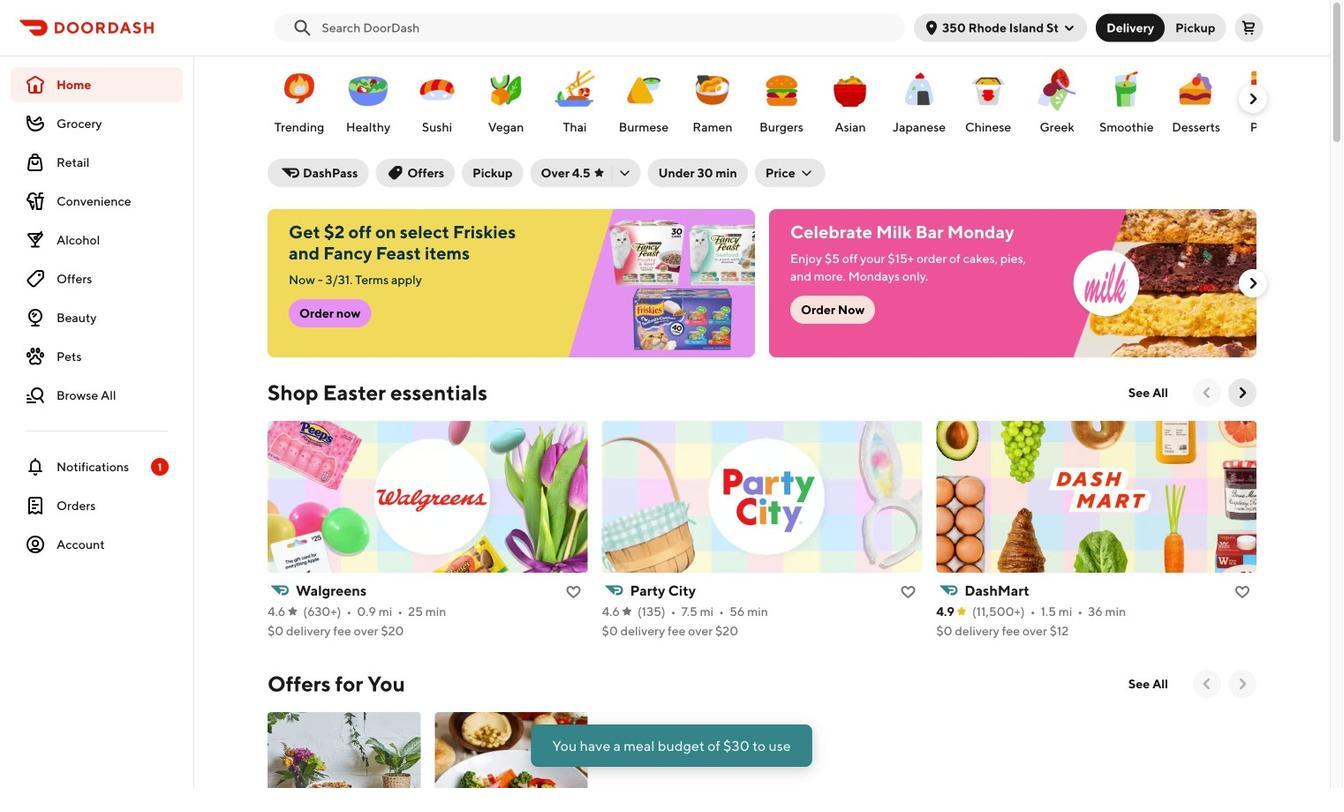 Task type: locate. For each thing, give the bounding box(es) containing it.
None button
[[1096, 14, 1165, 42], [1154, 14, 1226, 42], [1096, 14, 1165, 42], [1154, 14, 1226, 42]]

next button of carousel image
[[1244, 90, 1262, 108], [1244, 275, 1262, 292], [1234, 676, 1251, 693]]

1 vertical spatial next button of carousel image
[[1244, 275, 1262, 292]]

previous button of carousel image
[[1198, 676, 1216, 693]]



Task type: describe. For each thing, give the bounding box(es) containing it.
toggle order method (delivery or pickup) option group
[[1096, 14, 1226, 42]]

Store search: begin typing to search for stores available on DoorDash text field
[[322, 19, 895, 37]]

next button of carousel image
[[1234, 384, 1251, 402]]

0 vertical spatial next button of carousel image
[[1244, 90, 1262, 108]]

0 items, open order cart image
[[1242, 21, 1256, 35]]

2 vertical spatial next button of carousel image
[[1234, 676, 1251, 693]]

previous button of carousel image
[[1198, 384, 1216, 402]]



Task type: vqa. For each thing, say whether or not it's contained in the screenshot.
Previous button of carousel icon
yes



